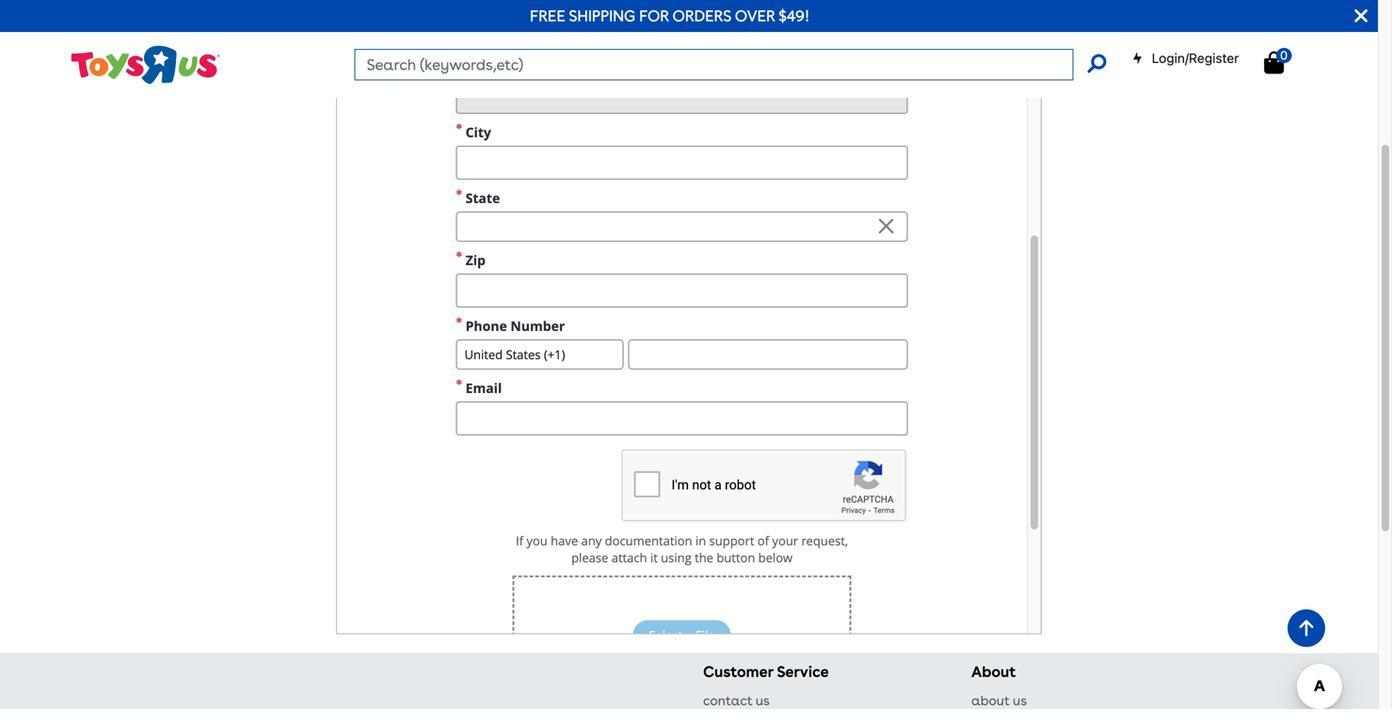 Task type: describe. For each thing, give the bounding box(es) containing it.
shopping bag image
[[1264, 51, 1284, 74]]

login/register
[[1152, 50, 1239, 66]]

about
[[971, 693, 1010, 709]]

contact us link
[[703, 693, 770, 709]]

about
[[971, 663, 1016, 681]]

about us
[[971, 693, 1027, 709]]

free shipping for orders over $49! link
[[530, 7, 810, 25]]

customer service
[[703, 663, 829, 681]]

about us link
[[971, 693, 1027, 709]]

login/register button
[[1132, 49, 1239, 68]]

us for about
[[1013, 693, 1027, 709]]

contact
[[703, 693, 752, 709]]



Task type: locate. For each thing, give the bounding box(es) containing it.
shipping
[[569, 7, 635, 25]]

orders
[[672, 7, 731, 25]]

1 horizontal spatial us
[[1013, 693, 1027, 709]]

over
[[735, 7, 775, 25]]

Enter Keyword or Item No. search field
[[355, 49, 1073, 80]]

1 us from the left
[[756, 693, 770, 709]]

free shipping for orders over $49!
[[530, 7, 810, 25]]

service
[[777, 663, 829, 681]]

free
[[530, 7, 565, 25]]

close button image
[[1355, 6, 1368, 26]]

toys r us image
[[69, 44, 220, 86]]

for
[[639, 7, 669, 25]]

us down customer service
[[756, 693, 770, 709]]

us right the about
[[1013, 693, 1027, 709]]

us
[[756, 693, 770, 709], [1013, 693, 1027, 709]]

customer
[[703, 663, 773, 681]]

None search field
[[355, 49, 1106, 80]]

0
[[1280, 48, 1288, 62]]

us for customer service
[[756, 693, 770, 709]]

$49!
[[779, 7, 810, 25]]

0 link
[[1264, 48, 1303, 75]]

2 us from the left
[[1013, 693, 1027, 709]]

contact us
[[703, 693, 770, 709]]

0 horizontal spatial us
[[756, 693, 770, 709]]



Task type: vqa. For each thing, say whether or not it's contained in the screenshot.
age element
no



